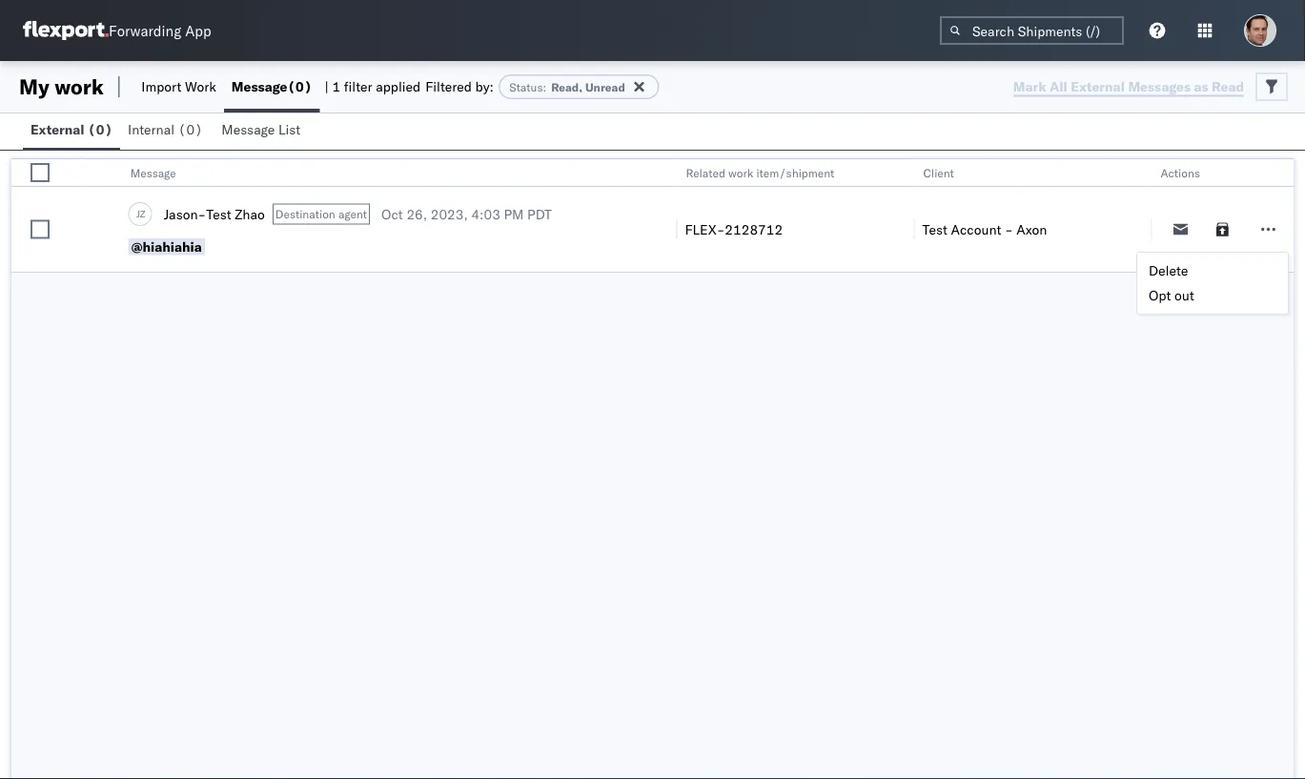Task type: describe. For each thing, give the bounding box(es) containing it.
work
[[185, 78, 216, 95]]

|
[[325, 78, 329, 95]]

j z
[[136, 208, 145, 220]]

resize handle column header for message
[[654, 159, 677, 274]]

message (0)
[[232, 78, 312, 95]]

oct
[[381, 206, 403, 222]]

destination
[[275, 207, 335, 221]]

read,
[[551, 80, 583, 94]]

filtered
[[426, 78, 472, 95]]

work for related
[[729, 165, 754, 180]]

message list
[[222, 121, 301, 138]]

1
[[332, 78, 341, 95]]

by:
[[475, 78, 494, 95]]

(0) for internal (0)
[[178, 121, 203, 138]]

unread
[[585, 80, 625, 94]]

delete
[[1149, 262, 1189, 279]]

1 resize handle column header from the left
[[60, 159, 83, 274]]

flexport. image
[[23, 21, 109, 40]]

forwarding app
[[109, 21, 211, 40]]

z
[[140, 208, 145, 220]]

jason-
[[164, 206, 206, 222]]

oct 26, 2023, 4:03 pm pdt
[[381, 206, 552, 222]]

destination agent
[[275, 207, 367, 221]]

related
[[686, 165, 726, 180]]

zhao
[[235, 206, 265, 222]]

j
[[136, 208, 140, 220]]

pm
[[504, 206, 524, 222]]

message for list
[[222, 121, 275, 138]]

my work
[[19, 73, 104, 100]]

Search Shipments (/) text field
[[940, 16, 1124, 45]]

(0) for external (0)
[[88, 121, 113, 138]]

pdt
[[527, 206, 552, 222]]

26,
[[407, 206, 427, 222]]

resize handle column header for client
[[1129, 159, 1152, 274]]

@hiahiahia
[[131, 238, 202, 255]]

status
[[510, 80, 543, 94]]

jason-test zhao
[[164, 206, 265, 222]]

2023,
[[431, 206, 468, 222]]

| 1 filter applied filtered by:
[[325, 78, 494, 95]]

external (0) button
[[23, 113, 120, 150]]

out
[[1175, 287, 1195, 304]]



Task type: locate. For each thing, give the bounding box(es) containing it.
1 vertical spatial work
[[729, 165, 754, 180]]

actions
[[1161, 165, 1201, 180]]

None checkbox
[[31, 220, 50, 239]]

4:03
[[472, 206, 500, 222]]

1 horizontal spatial work
[[729, 165, 754, 180]]

flex- 2128712
[[685, 221, 783, 237]]

test left 'zhao'
[[206, 206, 231, 222]]

external (0)
[[31, 121, 113, 138]]

list
[[278, 121, 301, 138]]

(0) right the 'external'
[[88, 121, 113, 138]]

resize handle column header for actions
[[1271, 159, 1294, 274]]

applied
[[376, 78, 421, 95]]

None checkbox
[[31, 163, 50, 182]]

external
[[31, 121, 84, 138]]

axon
[[1017, 221, 1048, 237]]

work for my
[[55, 73, 104, 100]]

(0) right internal
[[178, 121, 203, 138]]

related work item/shipment
[[686, 165, 835, 180]]

my
[[19, 73, 49, 100]]

0 vertical spatial work
[[55, 73, 104, 100]]

:
[[543, 80, 547, 94]]

message up z
[[130, 165, 176, 180]]

message inside "button"
[[222, 121, 275, 138]]

test left account
[[923, 221, 948, 237]]

1 horizontal spatial test
[[923, 221, 948, 237]]

test account - axon
[[923, 221, 1048, 237]]

2 horizontal spatial (0)
[[287, 78, 312, 95]]

resize handle column header
[[60, 159, 83, 274], [654, 159, 677, 274], [891, 159, 914, 274], [1129, 159, 1152, 274], [1271, 159, 1294, 274]]

4 resize handle column header from the left
[[1129, 159, 1152, 274]]

client
[[924, 165, 954, 180]]

resize handle column header for related work item/shipment
[[891, 159, 914, 274]]

opt
[[1149, 287, 1171, 304]]

0 horizontal spatial test
[[206, 206, 231, 222]]

0 horizontal spatial (0)
[[88, 121, 113, 138]]

flex-
[[685, 221, 725, 237]]

(0) for message (0)
[[287, 78, 312, 95]]

forwarding app link
[[23, 21, 211, 40]]

account
[[951, 221, 1002, 237]]

app
[[185, 21, 211, 40]]

(0) left |
[[287, 78, 312, 95]]

message up message list
[[232, 78, 287, 95]]

filter
[[344, 78, 372, 95]]

delete opt out
[[1149, 262, 1195, 304]]

message
[[232, 78, 287, 95], [222, 121, 275, 138], [130, 165, 176, 180]]

import
[[141, 78, 181, 95]]

2 vertical spatial message
[[130, 165, 176, 180]]

work right related
[[729, 165, 754, 180]]

-
[[1005, 221, 1013, 237]]

test
[[206, 206, 231, 222], [923, 221, 948, 237]]

internal
[[128, 121, 175, 138]]

import work
[[141, 78, 216, 95]]

item/shipment
[[757, 165, 835, 180]]

work up external (0)
[[55, 73, 104, 100]]

message left list
[[222, 121, 275, 138]]

0 vertical spatial message
[[232, 78, 287, 95]]

agent
[[338, 207, 367, 221]]

(0)
[[287, 78, 312, 95], [88, 121, 113, 138], [178, 121, 203, 138]]

message for (0)
[[232, 78, 287, 95]]

2128712
[[725, 221, 783, 237]]

status : read, unread
[[510, 80, 625, 94]]

1 vertical spatial message
[[222, 121, 275, 138]]

import work button
[[134, 61, 224, 113]]

5 resize handle column header from the left
[[1271, 159, 1294, 274]]

1 horizontal spatial (0)
[[178, 121, 203, 138]]

forwarding
[[109, 21, 181, 40]]

work
[[55, 73, 104, 100], [729, 165, 754, 180]]

internal (0) button
[[120, 113, 214, 150]]

3 resize handle column header from the left
[[891, 159, 914, 274]]

message list button
[[214, 113, 312, 150]]

internal (0)
[[128, 121, 203, 138]]

2 resize handle column header from the left
[[654, 159, 677, 274]]

0 horizontal spatial work
[[55, 73, 104, 100]]



Task type: vqa. For each thing, say whether or not it's contained in the screenshot.
The Approved Customs Clearance Documents Are Ready
no



